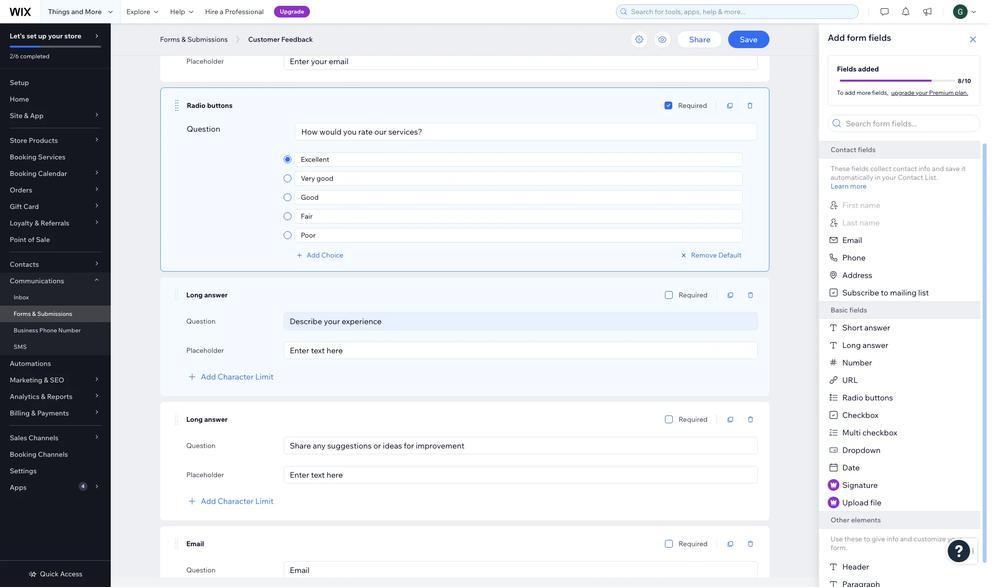 Task type: vqa. For each thing, say whether or not it's contained in the screenshot.
Search field
no



Task type: locate. For each thing, give the bounding box(es) containing it.
billing & payments button
[[0, 405, 111, 422]]

form
[[848, 32, 867, 43]]

upgrade button
[[274, 6, 310, 18]]

phone down forms & submissions link
[[39, 327, 57, 334]]

settings link
[[0, 463, 111, 479]]

0 horizontal spatial email
[[186, 540, 204, 548]]

1 vertical spatial add character limit
[[201, 496, 274, 506]]

1 horizontal spatial number
[[843, 358, 873, 368]]

1 horizontal spatial email
[[843, 235, 863, 245]]

loyalty & referrals
[[10, 219, 69, 228]]

0 vertical spatial contact
[[831, 145, 857, 154]]

/
[[962, 77, 965, 84]]

list
[[919, 288, 930, 298]]

long
[[186, 291, 203, 300], [843, 340, 862, 350], [186, 415, 203, 424]]

point of sale
[[10, 235, 50, 244]]

None checkbox
[[666, 289, 673, 301], [666, 414, 673, 425], [666, 538, 673, 550], [666, 289, 673, 301], [666, 414, 673, 425], [666, 538, 673, 550]]

channels down 'sales channels' popup button
[[38, 450, 68, 459]]

up
[[38, 32, 47, 40]]

2 placeholder from the top
[[186, 346, 224, 355]]

1 horizontal spatial radio buttons
[[843, 393, 894, 403]]

0 vertical spatial buttons
[[207, 101, 233, 110]]

question
[[186, 28, 216, 36], [187, 124, 220, 134], [186, 317, 216, 326], [186, 441, 216, 450], [186, 566, 216, 575]]

0 vertical spatial add character limit button
[[186, 371, 274, 383]]

more right add
[[857, 89, 872, 96]]

these fields collect contact info and save it automatically in your contact list. learn more
[[831, 164, 967, 191]]

2 vertical spatial long
[[186, 415, 203, 424]]

your inside sidebar element
[[48, 32, 63, 40]]

& for loyalty & referrals dropdown button
[[35, 219, 39, 228]]

your right up at top
[[48, 32, 63, 40]]

channels for booking channels
[[38, 450, 68, 459]]

0 vertical spatial number
[[58, 327, 81, 334]]

1 vertical spatial to
[[864, 535, 871, 544]]

reports
[[47, 392, 73, 401]]

0 vertical spatial placeholder
[[186, 57, 224, 66]]

sms link
[[0, 339, 111, 355]]

contact inside these fields collect contact info and save it automatically in your contact list. learn more
[[899, 173, 924, 182]]

1 booking from the top
[[10, 153, 37, 161]]

1 vertical spatial contact
[[899, 173, 924, 182]]

business phone number
[[14, 327, 81, 334]]

0 vertical spatial more
[[857, 89, 872, 96]]

info inside these fields collect contact info and save it automatically in your contact list. learn more
[[919, 164, 931, 173]]

2 vertical spatial booking
[[10, 450, 37, 459]]

2 add placeholder text… field from the top
[[287, 342, 755, 359]]

0 vertical spatial add character limit
[[201, 372, 274, 382]]

file
[[871, 498, 882, 508]]

radio
[[187, 101, 206, 110], [843, 393, 864, 403]]

& up the business
[[32, 310, 36, 317]]

inbox
[[14, 294, 29, 301]]

& for analytics & reports dropdown button
[[41, 392, 45, 401]]

1 vertical spatial add placeholder text… field
[[287, 342, 755, 359]]

radio buttons
[[187, 101, 233, 110], [843, 393, 894, 403]]

channels
[[29, 434, 59, 442], [38, 450, 68, 459]]

& right 'site'
[[24, 111, 28, 120]]

number
[[58, 327, 81, 334], [843, 358, 873, 368]]

fields
[[838, 65, 857, 73]]

first
[[843, 200, 859, 210]]

1 horizontal spatial to
[[882, 288, 889, 298]]

info inside use these to give info and customize your form.
[[887, 535, 899, 544]]

forms & submissions
[[160, 35, 228, 44], [14, 310, 72, 317]]

0 vertical spatial info
[[919, 164, 931, 173]]

1 vertical spatial forms & submissions
[[14, 310, 72, 317]]

fields inside these fields collect contact info and save it automatically in your contact list. learn more
[[852, 164, 870, 173]]

& for billing & payments dropdown button
[[31, 409, 36, 418]]

signature
[[843, 480, 879, 490]]

site & app button
[[0, 107, 111, 124]]

1 add character limit from the top
[[201, 372, 274, 382]]

0 horizontal spatial phone
[[39, 327, 57, 334]]

elements
[[852, 516, 882, 525]]

forms down help
[[160, 35, 180, 44]]

number down forms & submissions link
[[58, 327, 81, 334]]

access
[[60, 570, 82, 579]]

and left more
[[71, 7, 83, 16]]

submissions inside forms & submissions link
[[37, 310, 72, 317]]

forms & submissions down the help 'button'
[[160, 35, 228, 44]]

3 add placeholder text… field from the top
[[287, 467, 755, 483]]

channels up booking channels
[[29, 434, 59, 442]]

orders
[[10, 186, 32, 194]]

booking for booking services
[[10, 153, 37, 161]]

fields up the collect
[[859, 145, 876, 154]]

save button
[[729, 31, 770, 48]]

0 vertical spatial radio
[[187, 101, 206, 110]]

fields
[[869, 32, 892, 43], [859, 145, 876, 154], [852, 164, 870, 173], [850, 306, 868, 315]]

forms & submissions inside button
[[160, 35, 228, 44]]

10
[[965, 77, 972, 84]]

2 vertical spatial long answer
[[186, 415, 228, 424]]

customize
[[914, 535, 947, 544]]

more
[[857, 89, 872, 96], [851, 182, 868, 191]]

0 vertical spatial phone
[[843, 253, 866, 263]]

marketing
[[10, 376, 42, 385]]

and left save
[[933, 164, 945, 173]]

0 vertical spatial limit
[[256, 372, 274, 382]]

5 enter a choice... field from the top
[[298, 229, 740, 242]]

fields for these
[[852, 164, 870, 173]]

1 vertical spatial booking
[[10, 169, 37, 178]]

automations link
[[0, 355, 111, 372]]

site & app
[[10, 111, 44, 120]]

2 vertical spatial placeholder
[[186, 471, 224, 479]]

forms & submissions button
[[155, 32, 233, 47]]

1 vertical spatial phone
[[39, 327, 57, 334]]

marketing & seo
[[10, 376, 64, 385]]

1 vertical spatial long answer
[[843, 340, 889, 350]]

forms for forms & submissions button
[[160, 35, 180, 44]]

& right the 'loyalty'
[[35, 219, 39, 228]]

8
[[959, 77, 962, 84]]

2/6 completed
[[10, 53, 49, 60]]

contact fields
[[831, 145, 876, 154]]

your
[[48, 32, 63, 40], [917, 89, 929, 96], [883, 173, 897, 182], [948, 535, 963, 544]]

0 horizontal spatial and
[[71, 7, 83, 16]]

contact up these
[[831, 145, 857, 154]]

& right billing
[[31, 409, 36, 418]]

contact left list.
[[899, 173, 924, 182]]

to left give
[[864, 535, 871, 544]]

buttons
[[207, 101, 233, 110], [866, 393, 894, 403]]

limit
[[256, 372, 274, 382], [256, 496, 274, 506]]

0 vertical spatial booking
[[10, 153, 37, 161]]

2 character from the top
[[218, 496, 254, 506]]

and for these fields collect contact info and save it automatically in your contact list. learn more
[[933, 164, 945, 173]]

0 vertical spatial add placeholder text… field
[[287, 53, 755, 70]]

0 vertical spatial and
[[71, 7, 83, 16]]

info for give
[[887, 535, 899, 544]]

2 vertical spatial add placeholder text… field
[[287, 467, 755, 483]]

0 vertical spatial forms
[[160, 35, 180, 44]]

1 horizontal spatial forms
[[160, 35, 180, 44]]

1 horizontal spatial buttons
[[866, 393, 894, 403]]

more right learn
[[851, 182, 868, 191]]

name up last name
[[861, 200, 881, 210]]

1 placeholder from the top
[[186, 57, 224, 66]]

channels inside 'sales channels' popup button
[[29, 434, 59, 442]]

Type your question here... field
[[287, 24, 755, 40], [299, 123, 754, 140], [287, 313, 755, 330], [287, 438, 755, 454], [287, 562, 755, 579]]

share button
[[678, 31, 723, 48]]

forms & submissions inside sidebar element
[[14, 310, 72, 317]]

feedback
[[282, 35, 313, 44]]

2 booking from the top
[[10, 169, 37, 178]]

1 add placeholder text… field from the top
[[287, 53, 755, 70]]

to
[[838, 89, 844, 96]]

contacts
[[10, 260, 39, 269]]

store products
[[10, 136, 58, 145]]

give
[[873, 535, 886, 544]]

Search for tools, apps, help & more... field
[[629, 5, 856, 18]]

0 horizontal spatial info
[[887, 535, 899, 544]]

Search form fields... field
[[844, 115, 978, 132]]

& down the help 'button'
[[182, 35, 186, 44]]

0 vertical spatial radio buttons
[[187, 101, 233, 110]]

3 enter a choice... field from the top
[[298, 191, 740, 204]]

quick
[[40, 570, 59, 579]]

name down first name
[[860, 218, 881, 228]]

customer
[[248, 35, 280, 44]]

booking up settings
[[10, 450, 37, 459]]

1 vertical spatial info
[[887, 535, 899, 544]]

3 booking from the top
[[10, 450, 37, 459]]

checkbox
[[863, 428, 898, 438]]

0 horizontal spatial forms & submissions
[[14, 310, 72, 317]]

forms & submissions up the business phone number
[[14, 310, 72, 317]]

contact
[[831, 145, 857, 154], [899, 173, 924, 182]]

info right contact
[[919, 164, 931, 173]]

channels for sales channels
[[29, 434, 59, 442]]

and inside these fields collect contact info and save it automatically in your contact list. learn more
[[933, 164, 945, 173]]

& left "reports"
[[41, 392, 45, 401]]

add
[[829, 32, 846, 43], [307, 251, 320, 260], [201, 372, 216, 382], [201, 496, 216, 506]]

0 horizontal spatial forms
[[14, 310, 31, 317]]

and inside use these to give info and customize your form.
[[901, 535, 913, 544]]

1 enter a choice... field from the top
[[298, 153, 740, 166]]

and left the customize
[[901, 535, 913, 544]]

and
[[71, 7, 83, 16], [933, 164, 945, 173], [901, 535, 913, 544]]

0 vertical spatial to
[[882, 288, 889, 298]]

add choice
[[307, 251, 344, 260]]

hire a professional
[[205, 7, 264, 16]]

let's set up your store
[[10, 32, 81, 40]]

number inside sidebar element
[[58, 327, 81, 334]]

0 vertical spatial long answer
[[186, 291, 228, 300]]

number up url at the bottom
[[843, 358, 873, 368]]

booking up orders
[[10, 169, 37, 178]]

0 vertical spatial name
[[861, 200, 881, 210]]

1 vertical spatial placeholder
[[186, 346, 224, 355]]

store
[[64, 32, 81, 40]]

forms down inbox
[[14, 310, 31, 317]]

sales channels button
[[0, 430, 111, 446]]

info right give
[[887, 535, 899, 544]]

submissions inside forms & submissions button
[[188, 35, 228, 44]]

2 add character limit button from the top
[[186, 495, 274, 507]]

first name
[[843, 200, 881, 210]]

0 vertical spatial character
[[218, 372, 254, 382]]

forms & submissions for forms & submissions button
[[160, 35, 228, 44]]

& inside button
[[182, 35, 186, 44]]

email
[[843, 235, 863, 245], [186, 540, 204, 548]]

1 vertical spatial character
[[218, 496, 254, 506]]

forms inside button
[[160, 35, 180, 44]]

1 horizontal spatial and
[[901, 535, 913, 544]]

last
[[843, 218, 859, 228]]

2 add character limit from the top
[[201, 496, 274, 506]]

submissions down hire
[[188, 35, 228, 44]]

your right upgrade
[[917, 89, 929, 96]]

placeholder
[[186, 57, 224, 66], [186, 346, 224, 355], [186, 471, 224, 479]]

& left seo
[[44, 376, 48, 385]]

0 vertical spatial channels
[[29, 434, 59, 442]]

booking calendar
[[10, 169, 67, 178]]

your right in
[[883, 173, 897, 182]]

0 vertical spatial submissions
[[188, 35, 228, 44]]

1 vertical spatial more
[[851, 182, 868, 191]]

1 vertical spatial add character limit button
[[186, 495, 274, 507]]

&
[[182, 35, 186, 44], [24, 111, 28, 120], [35, 219, 39, 228], [32, 310, 36, 317], [44, 376, 48, 385], [41, 392, 45, 401], [31, 409, 36, 418]]

Add placeholder text… field
[[287, 53, 755, 70], [287, 342, 755, 359], [287, 467, 755, 483]]

more inside these fields collect contact info and save it automatically in your contact list. learn more
[[851, 182, 868, 191]]

booking down store
[[10, 153, 37, 161]]

None checkbox
[[665, 100, 673, 111]]

things
[[48, 7, 70, 16]]

0 horizontal spatial number
[[58, 327, 81, 334]]

your inside these fields collect contact info and save it automatically in your contact list. learn more
[[883, 173, 897, 182]]

1 horizontal spatial submissions
[[188, 35, 228, 44]]

2 horizontal spatial and
[[933, 164, 945, 173]]

your right the customize
[[948, 535, 963, 544]]

0 vertical spatial forms & submissions
[[160, 35, 228, 44]]

1 vertical spatial email
[[186, 540, 204, 548]]

short
[[843, 323, 863, 333]]

Enter a choice... field
[[298, 153, 740, 166], [298, 172, 740, 185], [298, 191, 740, 204], [298, 210, 740, 223], [298, 229, 740, 242]]

1 horizontal spatial radio
[[843, 393, 864, 403]]

1 vertical spatial radio buttons
[[843, 393, 894, 403]]

gift
[[10, 202, 22, 211]]

booking
[[10, 153, 37, 161], [10, 169, 37, 178], [10, 450, 37, 459]]

1 vertical spatial limit
[[256, 496, 274, 506]]

add character limit button
[[186, 371, 274, 383], [186, 495, 274, 507]]

address
[[843, 270, 873, 280]]

1 vertical spatial forms
[[14, 310, 31, 317]]

fields left in
[[852, 164, 870, 173]]

fields down subscribe
[[850, 306, 868, 315]]

phone up address
[[843, 253, 866, 263]]

1 vertical spatial submissions
[[37, 310, 72, 317]]

channels inside booking channels link
[[38, 450, 68, 459]]

1 horizontal spatial info
[[919, 164, 931, 173]]

submissions down the inbox link
[[37, 310, 72, 317]]

booking inside popup button
[[10, 169, 37, 178]]

info
[[919, 164, 931, 173], [887, 535, 899, 544]]

communications button
[[0, 273, 111, 289]]

1 horizontal spatial forms & submissions
[[160, 35, 228, 44]]

0 vertical spatial email
[[843, 235, 863, 245]]

0 horizontal spatial submissions
[[37, 310, 72, 317]]

1 vertical spatial name
[[860, 218, 881, 228]]

forms inside sidebar element
[[14, 310, 31, 317]]

character
[[218, 372, 254, 382], [218, 496, 254, 506]]

0 horizontal spatial to
[[864, 535, 871, 544]]

1 horizontal spatial contact
[[899, 173, 924, 182]]

3 placeholder from the top
[[186, 471, 224, 479]]

let's
[[10, 32, 25, 40]]

a
[[220, 7, 224, 16]]

1 horizontal spatial phone
[[843, 253, 866, 263]]

2 vertical spatial and
[[901, 535, 913, 544]]

1 vertical spatial and
[[933, 164, 945, 173]]

products
[[29, 136, 58, 145]]

1 vertical spatial channels
[[38, 450, 68, 459]]

list.
[[926, 173, 939, 182]]

to left mailing
[[882, 288, 889, 298]]

name for last name
[[860, 218, 881, 228]]



Task type: describe. For each thing, give the bounding box(es) containing it.
1 vertical spatial radio
[[843, 393, 864, 403]]

these
[[831, 164, 851, 173]]

fields for contact
[[859, 145, 876, 154]]

billing & payments
[[10, 409, 69, 418]]

business
[[14, 327, 38, 334]]

4 enter a choice... field from the top
[[298, 210, 740, 223]]

4
[[81, 483, 85, 490]]

0 vertical spatial long
[[186, 291, 203, 300]]

checkbox
[[843, 410, 879, 420]]

use
[[831, 535, 844, 544]]

0 horizontal spatial contact
[[831, 145, 857, 154]]

remove default button
[[680, 251, 742, 260]]

save
[[740, 35, 758, 44]]

services
[[38, 153, 66, 161]]

booking for booking channels
[[10, 450, 37, 459]]

subscribe to mailing list
[[843, 288, 930, 298]]

0 horizontal spatial buttons
[[207, 101, 233, 110]]

booking channels link
[[0, 446, 111, 463]]

billing
[[10, 409, 30, 418]]

2/6
[[10, 53, 19, 60]]

& for forms & submissions link
[[32, 310, 36, 317]]

site
[[10, 111, 22, 120]]

inbox link
[[0, 289, 111, 306]]

apps
[[10, 483, 27, 492]]

submissions for forms & submissions link
[[37, 310, 72, 317]]

help
[[170, 7, 185, 16]]

1 vertical spatial long
[[843, 340, 862, 350]]

payments
[[37, 409, 69, 418]]

short answer
[[843, 323, 891, 333]]

seo
[[50, 376, 64, 385]]

sales channels
[[10, 434, 59, 442]]

forms & submissions for forms & submissions link
[[14, 310, 72, 317]]

dropdown
[[843, 445, 881, 455]]

analytics & reports
[[10, 392, 73, 401]]

in
[[876, 173, 881, 182]]

these
[[845, 535, 863, 544]]

home
[[10, 95, 29, 104]]

sales
[[10, 434, 27, 442]]

setup link
[[0, 74, 111, 91]]

default
[[719, 251, 742, 260]]

of
[[28, 235, 34, 244]]

2 enter a choice... field from the top
[[298, 172, 740, 185]]

premium
[[930, 89, 955, 96]]

multi checkbox
[[843, 428, 898, 438]]

& for forms & submissions button
[[182, 35, 186, 44]]

& for marketing & seo dropdown button
[[44, 376, 48, 385]]

forms for forms & submissions link
[[14, 310, 31, 317]]

0 horizontal spatial radio buttons
[[187, 101, 233, 110]]

setup
[[10, 78, 29, 87]]

header
[[843, 562, 870, 572]]

choice
[[322, 251, 344, 260]]

upload file
[[843, 498, 882, 508]]

fields added
[[838, 65, 880, 73]]

more
[[85, 7, 102, 16]]

2 limit from the top
[[256, 496, 274, 506]]

completed
[[20, 53, 49, 60]]

form.
[[831, 544, 848, 552]]

automations
[[10, 359, 51, 368]]

your inside use these to give info and customize your form.
[[948, 535, 963, 544]]

set
[[27, 32, 37, 40]]

fields for basic
[[850, 306, 868, 315]]

marketing & seo button
[[0, 372, 111, 388]]

to inside use these to give info and customize your form.
[[864, 535, 871, 544]]

save
[[946, 164, 961, 173]]

booking for booking calendar
[[10, 169, 37, 178]]

last name
[[843, 218, 881, 228]]

remove
[[692, 251, 718, 260]]

share
[[690, 35, 711, 44]]

date
[[843, 463, 860, 473]]

info for contact
[[919, 164, 931, 173]]

1 vertical spatial buttons
[[866, 393, 894, 403]]

1 vertical spatial number
[[843, 358, 873, 368]]

added
[[859, 65, 880, 73]]

1 add character limit button from the top
[[186, 371, 274, 383]]

help button
[[164, 0, 199, 23]]

automatically
[[831, 173, 874, 182]]

subscribe
[[843, 288, 880, 298]]

basic
[[831, 306, 849, 315]]

gift card button
[[0, 198, 111, 215]]

sms
[[14, 343, 27, 351]]

upload
[[843, 498, 869, 508]]

sidebar element
[[0, 23, 111, 587]]

use these to give info and customize your form.
[[831, 535, 963, 552]]

add form fields
[[829, 32, 892, 43]]

phone inside sidebar element
[[39, 327, 57, 334]]

gift card
[[10, 202, 39, 211]]

name for first name
[[861, 200, 881, 210]]

& for site & app dropdown button
[[24, 111, 28, 120]]

hire a professional link
[[199, 0, 270, 23]]

learn
[[831, 182, 849, 191]]

fields right form at the top right of page
[[869, 32, 892, 43]]

quick access
[[40, 570, 82, 579]]

1 limit from the top
[[256, 372, 274, 382]]

remove default
[[692, 251, 742, 260]]

0 horizontal spatial radio
[[187, 101, 206, 110]]

and for use these to give info and customize your form.
[[901, 535, 913, 544]]

app
[[30, 111, 44, 120]]

contacts button
[[0, 256, 111, 273]]

business phone number link
[[0, 322, 111, 339]]

quick access button
[[28, 570, 82, 579]]

submissions for forms & submissions button
[[188, 35, 228, 44]]

collect
[[871, 164, 892, 173]]

1 character from the top
[[218, 372, 254, 382]]



